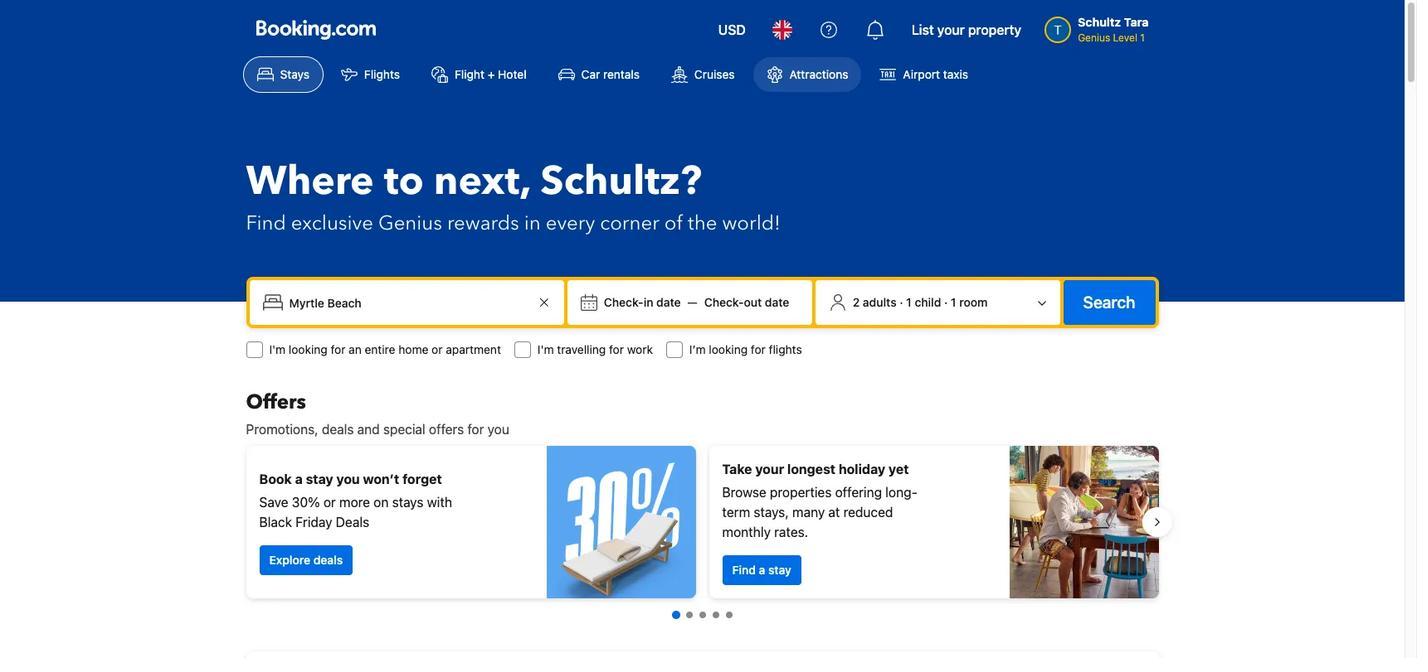Task type: vqa. For each thing, say whether or not it's contained in the screenshot.
Baggage storage
no



Task type: describe. For each thing, give the bounding box(es) containing it.
search for black friday deals on stays image
[[547, 447, 696, 599]]

a for find
[[759, 564, 765, 578]]

rewards
[[447, 210, 519, 237]]

explore deals
[[269, 554, 343, 568]]

for inside the offers promotions, deals and special offers for you
[[468, 422, 484, 437]]

schultz tara genius level 1
[[1078, 15, 1149, 44]]

schultz
[[1078, 15, 1121, 29]]

the
[[688, 210, 717, 237]]

offers
[[429, 422, 464, 437]]

black
[[259, 515, 292, 530]]

usd button
[[708, 10, 756, 50]]

stays,
[[754, 505, 789, 520]]

more
[[339, 495, 370, 510]]

search
[[1084, 293, 1136, 312]]

2
[[853, 295, 860, 310]]

offers main content
[[233, 389, 1172, 659]]

flights
[[769, 343, 802, 357]]

check-in date — check-out date
[[604, 295, 790, 310]]

property
[[968, 22, 1022, 37]]

list
[[912, 22, 934, 37]]

out
[[744, 295, 762, 310]]

yet
[[889, 462, 909, 477]]

book a stay you won't forget save 30% or more on stays with black friday deals
[[259, 472, 452, 530]]

genius inside the schultz tara genius level 1
[[1078, 32, 1111, 44]]

where
[[246, 154, 374, 209]]

list your property link
[[902, 10, 1032, 50]]

corner
[[600, 210, 660, 237]]

i'm looking for flights
[[690, 343, 802, 357]]

attractions
[[790, 67, 849, 81]]

forget
[[403, 472, 442, 487]]

take
[[722, 462, 752, 477]]

1 check- from the left
[[604, 295, 644, 310]]

on
[[374, 495, 389, 510]]

0 vertical spatial or
[[432, 343, 443, 357]]

airport
[[903, 67, 940, 81]]

1 · from the left
[[900, 295, 903, 310]]

your for longest
[[755, 462, 784, 477]]

many
[[793, 505, 825, 520]]

airport taxis
[[903, 67, 969, 81]]

cruises link
[[657, 56, 749, 93]]

your account menu schultz tara genius level 1 element
[[1045, 7, 1156, 46]]

2 adults · 1 child · 1 room button
[[822, 287, 1054, 319]]

exclusive
[[291, 210, 373, 237]]

holiday
[[839, 462, 886, 477]]

level
[[1113, 32, 1138, 44]]

travelling
[[557, 343, 606, 357]]

check-in date button
[[597, 288, 688, 318]]

an
[[349, 343, 362, 357]]

explore deals link
[[259, 546, 353, 576]]

rentals
[[603, 67, 640, 81]]

find a stay
[[732, 564, 792, 578]]

i'm travelling for work
[[538, 343, 653, 357]]

schultz?
[[541, 154, 702, 209]]

every
[[546, 210, 595, 237]]

stay for find
[[768, 564, 792, 578]]

save
[[259, 495, 288, 510]]

offers promotions, deals and special offers for you
[[246, 389, 509, 437]]

2 adults · 1 child · 1 room
[[853, 295, 988, 310]]

offers
[[246, 389, 306, 417]]

friday
[[296, 515, 332, 530]]

airport taxis link
[[866, 56, 983, 93]]

to
[[384, 154, 424, 209]]

with
[[427, 495, 452, 510]]

car rentals link
[[544, 56, 654, 93]]

offering
[[835, 486, 882, 500]]

Where are you going? field
[[283, 288, 534, 318]]

reduced
[[844, 505, 893, 520]]

hotel
[[498, 67, 527, 81]]

1 date from the left
[[657, 295, 681, 310]]

take your longest holiday yet browse properties offering long- term stays, many at reduced monthly rates.
[[722, 462, 918, 540]]

in inside where to next, schultz? find exclusive genius rewards in every corner of the world!
[[524, 210, 541, 237]]

work
[[627, 343, 653, 357]]

flights
[[364, 67, 400, 81]]

—
[[688, 295, 698, 310]]

1 vertical spatial in
[[644, 295, 654, 310]]

home
[[399, 343, 429, 357]]

+
[[488, 67, 495, 81]]

flight
[[455, 67, 485, 81]]

and
[[357, 422, 380, 437]]

search button
[[1064, 281, 1156, 325]]

30%
[[292, 495, 320, 510]]

find inside offers main content
[[732, 564, 756, 578]]

attractions link
[[752, 56, 863, 93]]

stay for book
[[306, 472, 333, 487]]

1 inside the schultz tara genius level 1
[[1141, 32, 1145, 44]]

1 horizontal spatial 1
[[951, 295, 957, 310]]

stays
[[392, 495, 424, 510]]

rates.
[[774, 525, 809, 540]]

long-
[[886, 486, 918, 500]]

at
[[829, 505, 840, 520]]

flight + hotel link
[[417, 56, 541, 93]]



Task type: locate. For each thing, give the bounding box(es) containing it.
for for an
[[331, 343, 346, 357]]

2 date from the left
[[765, 295, 790, 310]]

tara
[[1124, 15, 1149, 29]]

usd
[[718, 22, 746, 37]]

looking right i'm
[[709, 343, 748, 357]]

1 vertical spatial you
[[337, 472, 360, 487]]

1 horizontal spatial in
[[644, 295, 654, 310]]

a inside book a stay you won't forget save 30% or more on stays with black friday deals
[[295, 472, 303, 487]]

2 check- from the left
[[704, 295, 744, 310]]

genius down schultz at top
[[1078, 32, 1111, 44]]

0 vertical spatial your
[[938, 22, 965, 37]]

find a stay link
[[722, 556, 802, 586]]

explore
[[269, 554, 310, 568]]

check-out date button
[[698, 288, 796, 318]]

2 looking from the left
[[709, 343, 748, 357]]

room
[[960, 295, 988, 310]]

special
[[383, 422, 426, 437]]

find down monthly
[[732, 564, 756, 578]]

stay
[[306, 472, 333, 487], [768, 564, 792, 578]]

0 vertical spatial you
[[488, 422, 509, 437]]

1 down tara
[[1141, 32, 1145, 44]]

for left flights
[[751, 343, 766, 357]]

your for property
[[938, 22, 965, 37]]

1 horizontal spatial a
[[759, 564, 765, 578]]

1 horizontal spatial ·
[[944, 295, 948, 310]]

stays
[[280, 67, 310, 81]]

you inside book a stay you won't forget save 30% or more on stays with black friday deals
[[337, 472, 360, 487]]

cruises
[[695, 67, 735, 81]]

1
[[1141, 32, 1145, 44], [906, 295, 912, 310], [951, 295, 957, 310]]

promotions,
[[246, 422, 318, 437]]

stays link
[[243, 56, 324, 93]]

0 horizontal spatial looking
[[289, 343, 328, 357]]

check- up the work at bottom left
[[604, 295, 644, 310]]

won't
[[363, 472, 399, 487]]

i'm left travelling
[[538, 343, 554, 357]]

0 horizontal spatial stay
[[306, 472, 333, 487]]

a
[[295, 472, 303, 487], [759, 564, 765, 578]]

1 horizontal spatial i'm
[[538, 343, 554, 357]]

check- right —
[[704, 295, 744, 310]]

your right take
[[755, 462, 784, 477]]

or inside book a stay you won't forget save 30% or more on stays with black friday deals
[[324, 495, 336, 510]]

deals right explore
[[313, 554, 343, 568]]

car
[[581, 67, 600, 81]]

1 horizontal spatial find
[[732, 564, 756, 578]]

deals inside region
[[313, 554, 343, 568]]

for
[[331, 343, 346, 357], [609, 343, 624, 357], [751, 343, 766, 357], [468, 422, 484, 437]]

region
[[233, 440, 1172, 606]]

0 vertical spatial genius
[[1078, 32, 1111, 44]]

a right book
[[295, 472, 303, 487]]

1 vertical spatial find
[[732, 564, 756, 578]]

0 vertical spatial in
[[524, 210, 541, 237]]

0 horizontal spatial or
[[324, 495, 336, 510]]

of
[[665, 210, 683, 237]]

1 horizontal spatial check-
[[704, 295, 744, 310]]

in left every
[[524, 210, 541, 237]]

1 i'm from the left
[[269, 343, 286, 357]]

apartment
[[446, 343, 501, 357]]

i'm for i'm travelling for work
[[538, 343, 554, 357]]

entire
[[365, 343, 395, 357]]

0 vertical spatial stay
[[306, 472, 333, 487]]

1 vertical spatial stay
[[768, 564, 792, 578]]

genius down to at top left
[[378, 210, 442, 237]]

0 horizontal spatial check-
[[604, 295, 644, 310]]

genius
[[1078, 32, 1111, 44], [378, 210, 442, 237]]

where to next, schultz? find exclusive genius rewards in every corner of the world!
[[246, 154, 781, 237]]

2 i'm from the left
[[538, 343, 554, 357]]

find down where
[[246, 210, 286, 237]]

genius inside where to next, schultz? find exclusive genius rewards in every corner of the world!
[[378, 210, 442, 237]]

deals
[[322, 422, 354, 437], [313, 554, 343, 568]]

for for flights
[[751, 343, 766, 357]]

deals left and
[[322, 422, 354, 437]]

0 horizontal spatial 1
[[906, 295, 912, 310]]

take your longest holiday yet image
[[1010, 447, 1159, 599]]

1 horizontal spatial your
[[938, 22, 965, 37]]

find inside where to next, schultz? find exclusive genius rewards in every corner of the world!
[[246, 210, 286, 237]]

0 horizontal spatial i'm
[[269, 343, 286, 357]]

booking.com image
[[256, 20, 376, 40]]

1 horizontal spatial genius
[[1078, 32, 1111, 44]]

you right offers
[[488, 422, 509, 437]]

flights link
[[327, 56, 414, 93]]

looking for i'm
[[709, 343, 748, 357]]

1 vertical spatial genius
[[378, 210, 442, 237]]

a down monthly
[[759, 564, 765, 578]]

i'm up offers at the bottom left of page
[[269, 343, 286, 357]]

stay up 30%
[[306, 472, 333, 487]]

0 horizontal spatial ·
[[900, 295, 903, 310]]

0 horizontal spatial in
[[524, 210, 541, 237]]

progress bar
[[672, 612, 732, 620]]

car rentals
[[581, 67, 640, 81]]

date
[[657, 295, 681, 310], [765, 295, 790, 310]]

i'm looking for an entire home or apartment
[[269, 343, 501, 357]]

date right "out"
[[765, 295, 790, 310]]

2 · from the left
[[944, 295, 948, 310]]

· right child
[[944, 295, 948, 310]]

check-
[[604, 295, 644, 310], [704, 295, 744, 310]]

1 vertical spatial or
[[324, 495, 336, 510]]

taxis
[[944, 67, 969, 81]]

deals inside the offers promotions, deals and special offers for you
[[322, 422, 354, 437]]

for right offers
[[468, 422, 484, 437]]

1 horizontal spatial you
[[488, 422, 509, 437]]

monthly
[[722, 525, 771, 540]]

1 vertical spatial a
[[759, 564, 765, 578]]

0 horizontal spatial find
[[246, 210, 286, 237]]

0 horizontal spatial genius
[[378, 210, 442, 237]]

book
[[259, 472, 292, 487]]

0 vertical spatial find
[[246, 210, 286, 237]]

· right adults
[[900, 295, 903, 310]]

for for work
[[609, 343, 624, 357]]

1 looking from the left
[[289, 343, 328, 357]]

0 horizontal spatial a
[[295, 472, 303, 487]]

child
[[915, 295, 941, 310]]

i'm
[[690, 343, 706, 357]]

0 horizontal spatial date
[[657, 295, 681, 310]]

1 vertical spatial your
[[755, 462, 784, 477]]

adults
[[863, 295, 897, 310]]

region containing take your longest holiday yet
[[233, 440, 1172, 606]]

1 vertical spatial deals
[[313, 554, 343, 568]]

looking left an
[[289, 343, 328, 357]]

find
[[246, 210, 286, 237], [732, 564, 756, 578]]

looking for i'm
[[289, 343, 328, 357]]

you up more
[[337, 472, 360, 487]]

stay inside book a stay you won't forget save 30% or more on stays with black friday deals
[[306, 472, 333, 487]]

2 horizontal spatial 1
[[1141, 32, 1145, 44]]

1 horizontal spatial looking
[[709, 343, 748, 357]]

you
[[488, 422, 509, 437], [337, 472, 360, 487]]

term
[[722, 505, 750, 520]]

your inside take your longest holiday yet browse properties offering long- term stays, many at reduced monthly rates.
[[755, 462, 784, 477]]

world!
[[722, 210, 781, 237]]

or right 30%
[[324, 495, 336, 510]]

for left the work at bottom left
[[609, 343, 624, 357]]

your right list
[[938, 22, 965, 37]]

i'm for i'm looking for an entire home or apartment
[[269, 343, 286, 357]]

for left an
[[331, 343, 346, 357]]

progress bar inside offers main content
[[672, 612, 732, 620]]

1 left the room
[[951, 295, 957, 310]]

date left —
[[657, 295, 681, 310]]

list your property
[[912, 22, 1022, 37]]

stay down rates.
[[768, 564, 792, 578]]

flight + hotel
[[455, 67, 527, 81]]

i'm
[[269, 343, 286, 357], [538, 343, 554, 357]]

longest
[[788, 462, 836, 477]]

your
[[938, 22, 965, 37], [755, 462, 784, 477]]

0 vertical spatial a
[[295, 472, 303, 487]]

1 horizontal spatial date
[[765, 295, 790, 310]]

0 horizontal spatial you
[[337, 472, 360, 487]]

1 horizontal spatial or
[[432, 343, 443, 357]]

or right home
[[432, 343, 443, 357]]

a for book
[[295, 472, 303, 487]]

1 horizontal spatial stay
[[768, 564, 792, 578]]

browse
[[722, 486, 767, 500]]

0 vertical spatial deals
[[322, 422, 354, 437]]

1 left child
[[906, 295, 912, 310]]

deals
[[336, 515, 369, 530]]

in left —
[[644, 295, 654, 310]]

looking
[[289, 343, 328, 357], [709, 343, 748, 357]]

properties
[[770, 486, 832, 500]]

0 horizontal spatial your
[[755, 462, 784, 477]]

you inside the offers promotions, deals and special offers for you
[[488, 422, 509, 437]]



